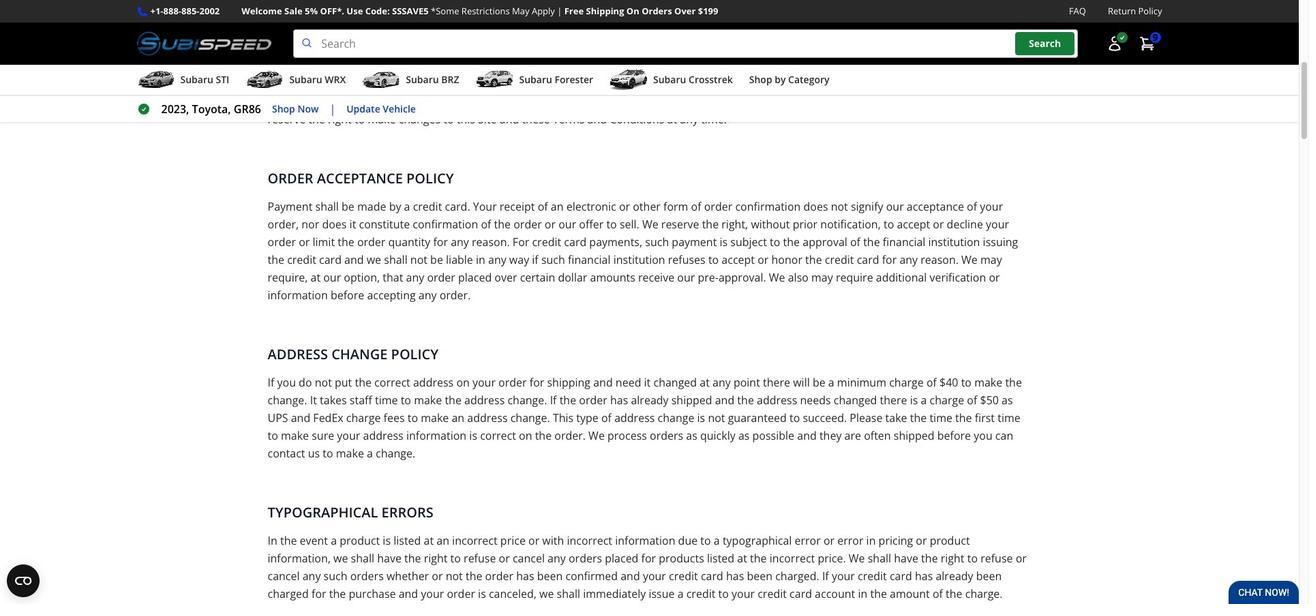 Task type: locate. For each thing, give the bounding box(es) containing it.
open widget image
[[7, 565, 40, 598]]

button image
[[1107, 36, 1123, 52]]



Task type: describe. For each thing, give the bounding box(es) containing it.
a subaru sti thumbnail image image
[[137, 70, 175, 90]]

a subaru wrx thumbnail image image
[[246, 70, 284, 90]]

subispeed logo image
[[137, 29, 272, 58]]

a subaru forester thumbnail image image
[[476, 70, 514, 90]]

a subaru crosstrek thumbnail image image
[[610, 70, 648, 90]]

search input field
[[294, 29, 1078, 58]]

a subaru brz thumbnail image image
[[362, 70, 401, 90]]



Task type: vqa. For each thing, say whether or not it's contained in the screenshot.
Toyota
no



